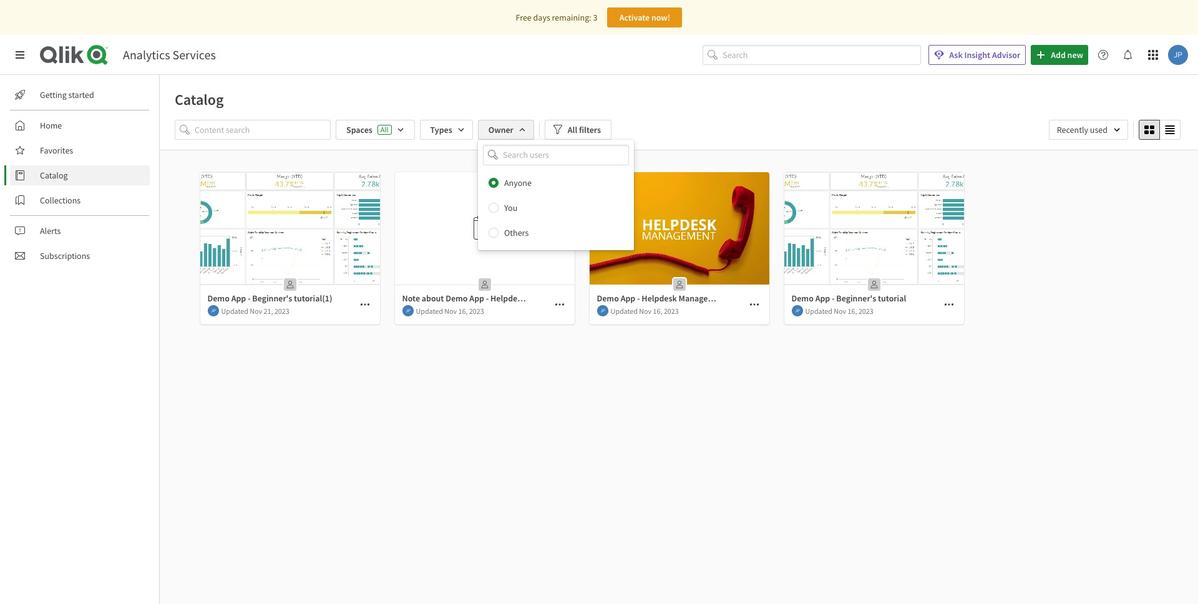 Task type: locate. For each thing, give the bounding box(es) containing it.
3 more actions image from the left
[[944, 300, 954, 310]]

2023 for demo app - helpdesk management
[[664, 306, 679, 316]]

more actions image
[[555, 300, 565, 310], [750, 300, 760, 310], [944, 300, 954, 310]]

0 horizontal spatial qlik sense app image
[[200, 172, 380, 285]]

2 demo from the left
[[597, 293, 619, 304]]

beginner's up 21,
[[252, 293, 292, 304]]

4 james peterson element from the left
[[792, 305, 803, 317]]

16, for demo app - beginner's tutorial
[[848, 306, 858, 316]]

0 horizontal spatial all
[[381, 125, 389, 134]]

updated nov 16, 2023 for demo app - beginner's tutorial
[[806, 306, 874, 316]]

catalog down favorites
[[40, 170, 68, 181]]

2 updated from the left
[[416, 306, 443, 316]]

1 personal element from the left
[[280, 275, 300, 295]]

personal element for demo app - helpdesk management
[[670, 275, 690, 295]]

4 nov from the left
[[834, 306, 847, 316]]

getting started link
[[10, 85, 150, 105]]

james peterson element left updated nov 21, 2023
[[208, 305, 219, 317]]

1 nov from the left
[[250, 306, 262, 316]]

2 beginner's from the left
[[837, 293, 877, 304]]

james peterson element
[[208, 305, 219, 317], [402, 305, 414, 317], [597, 305, 609, 317], [792, 305, 803, 317]]

activate
[[620, 12, 650, 23]]

2 qlik sense app image from the left
[[590, 172, 770, 285]]

0 horizontal spatial app
[[231, 293, 246, 304]]

catalog
[[175, 90, 224, 109], [40, 170, 68, 181]]

all
[[568, 124, 578, 136], [381, 125, 389, 134]]

0 horizontal spatial 16,
[[459, 306, 468, 316]]

4 2023 from the left
[[859, 306, 874, 316]]

james peterson element right more actions icon
[[402, 305, 414, 317]]

1 horizontal spatial more actions image
[[750, 300, 760, 310]]

filters region
[[160, 117, 1199, 250]]

3 nov from the left
[[640, 306, 652, 316]]

- left tutorial
[[832, 293, 835, 304]]

2 2023 from the left
[[470, 306, 484, 316]]

nov
[[250, 306, 262, 316], [445, 306, 457, 316], [640, 306, 652, 316], [834, 306, 847, 316]]

catalog inside navigation pane element
[[40, 170, 68, 181]]

21,
[[264, 306, 273, 316]]

1 app from the left
[[231, 293, 246, 304]]

1 horizontal spatial james peterson image
[[1169, 45, 1189, 65]]

beginner's left tutorial
[[837, 293, 877, 304]]

4 personal element from the left
[[865, 275, 885, 295]]

0 horizontal spatial catalog
[[40, 170, 68, 181]]

2023 for demo app - beginner's tutorial
[[859, 306, 874, 316]]

Recently used field
[[1050, 120, 1129, 140]]

3 updated nov 16, 2023 from the left
[[806, 306, 874, 316]]

updated for demo app - beginner's tutorial(1)
[[221, 306, 249, 316]]

1 horizontal spatial qlik sense app image
[[590, 172, 770, 285]]

0 horizontal spatial beginner's
[[252, 293, 292, 304]]

1 2023 from the left
[[275, 306, 290, 316]]

collections
[[40, 195, 81, 206]]

tutorial(1)
[[294, 293, 333, 304]]

0 horizontal spatial -
[[248, 293, 251, 304]]

0 horizontal spatial james peterson image
[[208, 305, 219, 317]]

0 horizontal spatial more actions image
[[555, 300, 565, 310]]

1 vertical spatial james peterson image
[[208, 305, 219, 317]]

2 james peterson image from the left
[[597, 305, 609, 317]]

0 vertical spatial james peterson image
[[1169, 45, 1189, 65]]

2 app from the left
[[621, 293, 636, 304]]

alerts link
[[10, 221, 150, 241]]

all for all
[[381, 125, 389, 134]]

james peterson image right more actions icon
[[402, 305, 414, 317]]

getting
[[40, 89, 67, 101]]

close sidebar menu image
[[15, 50, 25, 60]]

2 horizontal spatial more actions image
[[944, 300, 954, 310]]

catalog down services
[[175, 90, 224, 109]]

types button
[[420, 120, 473, 140]]

nov for demo app - helpdesk management
[[640, 306, 652, 316]]

2 updated nov 16, 2023 from the left
[[611, 306, 679, 316]]

app for demo app - beginner's tutorial
[[816, 293, 831, 304]]

0 horizontal spatial demo
[[208, 293, 230, 304]]

Search users text field
[[501, 145, 614, 165]]

0 vertical spatial catalog
[[175, 90, 224, 109]]

16,
[[459, 306, 468, 316], [654, 306, 663, 316], [848, 306, 858, 316]]

1 demo from the left
[[208, 293, 230, 304]]

1 horizontal spatial app
[[621, 293, 636, 304]]

1 horizontal spatial james peterson image
[[597, 305, 609, 317]]

1 vertical spatial catalog
[[40, 170, 68, 181]]

3 updated from the left
[[611, 306, 638, 316]]

0 horizontal spatial james peterson image
[[402, 305, 414, 317]]

demo
[[208, 293, 230, 304], [597, 293, 619, 304], [792, 293, 814, 304]]

None field
[[478, 145, 634, 165]]

3 qlik sense app image from the left
[[785, 172, 964, 285]]

1 - from the left
[[248, 293, 251, 304]]

3 app from the left
[[816, 293, 831, 304]]

2 nov from the left
[[445, 306, 457, 316]]

anyone
[[505, 177, 532, 188]]

ask insight advisor button
[[929, 45, 1027, 65]]

qlik sense app image for management
[[590, 172, 770, 285]]

-
[[248, 293, 251, 304], [638, 293, 640, 304], [832, 293, 835, 304]]

3 2023 from the left
[[664, 306, 679, 316]]

1 horizontal spatial beginner's
[[837, 293, 877, 304]]

home link
[[10, 116, 150, 136]]

3 demo from the left
[[792, 293, 814, 304]]

james peterson element down demo app - helpdesk management
[[597, 305, 609, 317]]

1 horizontal spatial all
[[568, 124, 578, 136]]

1 horizontal spatial 16,
[[654, 306, 663, 316]]

management
[[679, 293, 728, 304]]

1 horizontal spatial updated nov 16, 2023
[[611, 306, 679, 316]]

- up updated nov 21, 2023
[[248, 293, 251, 304]]

2 horizontal spatial -
[[832, 293, 835, 304]]

more actions image
[[360, 300, 370, 310]]

qlik sense app image
[[200, 172, 380, 285], [590, 172, 770, 285], [785, 172, 964, 285]]

- left helpdesk
[[638, 293, 640, 304]]

james peterson image
[[402, 305, 414, 317], [597, 305, 609, 317], [792, 305, 803, 317]]

2 horizontal spatial updated nov 16, 2023
[[806, 306, 874, 316]]

4 updated from the left
[[806, 306, 833, 316]]

3 personal element from the left
[[670, 275, 690, 295]]

1 qlik sense app image from the left
[[200, 172, 380, 285]]

1 beginner's from the left
[[252, 293, 292, 304]]

1 james peterson image from the left
[[402, 305, 414, 317]]

2 horizontal spatial qlik sense app image
[[785, 172, 964, 285]]

free
[[516, 12, 532, 23]]

2 horizontal spatial james peterson image
[[792, 305, 803, 317]]

demo for demo app - beginner's tutorial
[[792, 293, 814, 304]]

2 horizontal spatial demo
[[792, 293, 814, 304]]

remaining:
[[552, 12, 592, 23]]

others
[[505, 227, 529, 238]]

app for demo app - helpdesk management
[[621, 293, 636, 304]]

updated
[[221, 306, 249, 316], [416, 306, 443, 316], [611, 306, 638, 316], [806, 306, 833, 316]]

1 james peterson element from the left
[[208, 305, 219, 317]]

all right spaces
[[381, 125, 389, 134]]

2 horizontal spatial app
[[816, 293, 831, 304]]

new
[[1068, 49, 1084, 61]]

all inside 'all filters' dropdown button
[[568, 124, 578, 136]]

demo for demo app - beginner's tutorial(1)
[[208, 293, 230, 304]]

updated nov 16, 2023
[[416, 306, 484, 316], [611, 306, 679, 316], [806, 306, 874, 316]]

nov for demo app - beginner's tutorial(1)
[[250, 306, 262, 316]]

beginner's
[[252, 293, 292, 304], [837, 293, 877, 304]]

demo for demo app - helpdesk management
[[597, 293, 619, 304]]

3 james peterson image from the left
[[792, 305, 803, 317]]

james peterson element for demo app - helpdesk management
[[597, 305, 609, 317]]

updated for demo app - helpdesk management
[[611, 306, 638, 316]]

all left filters
[[568, 124, 578, 136]]

james peterson image for demo app - helpdesk management
[[597, 305, 609, 317]]

2 - from the left
[[638, 293, 640, 304]]

2023
[[275, 306, 290, 316], [470, 306, 484, 316], [664, 306, 679, 316], [859, 306, 874, 316]]

james peterson image inside 'updated nov 16, 2023' link
[[402, 305, 414, 317]]

2 more actions image from the left
[[750, 300, 760, 310]]

3 james peterson element from the left
[[597, 305, 609, 317]]

james peterson image
[[1169, 45, 1189, 65], [208, 305, 219, 317]]

analytics
[[123, 47, 170, 62]]

more actions image for demo app - helpdesk management
[[750, 300, 760, 310]]

2 horizontal spatial 16,
[[848, 306, 858, 316]]

home
[[40, 120, 62, 131]]

tutorial
[[879, 293, 907, 304]]

collections link
[[10, 190, 150, 210]]

3 - from the left
[[832, 293, 835, 304]]

2 james peterson element from the left
[[402, 305, 414, 317]]

1 horizontal spatial catalog
[[175, 90, 224, 109]]

updated nov 16, 2023 link
[[395, 172, 575, 325]]

demo app - helpdesk management
[[597, 293, 728, 304]]

3 16, from the left
[[848, 306, 858, 316]]

james peterson element down demo app - beginner's tutorial
[[792, 305, 803, 317]]

james peterson image down demo app - helpdesk management
[[597, 305, 609, 317]]

2 16, from the left
[[654, 306, 663, 316]]

Search text field
[[723, 45, 922, 65]]

0 horizontal spatial updated nov 16, 2023
[[416, 306, 484, 316]]

james peterson element inside 'updated nov 16, 2023' link
[[402, 305, 414, 317]]

app
[[231, 293, 246, 304], [621, 293, 636, 304], [816, 293, 831, 304]]

1 updated from the left
[[221, 306, 249, 316]]

1 horizontal spatial demo
[[597, 293, 619, 304]]

- for demo app - helpdesk management
[[638, 293, 640, 304]]

1 horizontal spatial -
[[638, 293, 640, 304]]

personal element
[[280, 275, 300, 295], [475, 275, 495, 295], [670, 275, 690, 295], [865, 275, 885, 295]]

james peterson image down demo app - beginner's tutorial
[[792, 305, 803, 317]]

advisor
[[993, 49, 1021, 61]]

recently
[[1058, 124, 1089, 136]]



Task type: vqa. For each thing, say whether or not it's contained in the screenshot.
the right %KEY
no



Task type: describe. For each thing, give the bounding box(es) containing it.
owner option group
[[478, 170, 634, 245]]

activate now!
[[620, 12, 671, 23]]

favorites
[[40, 145, 73, 156]]

catalog link
[[10, 165, 150, 185]]

you
[[505, 202, 518, 213]]

1 updated nov 16, 2023 from the left
[[416, 306, 484, 316]]

add
[[1052, 49, 1066, 61]]

insight
[[965, 49, 991, 61]]

free days remaining: 3
[[516, 12, 598, 23]]

switch view group
[[1140, 120, 1181, 140]]

3
[[594, 12, 598, 23]]

qlik sense app image for tutorial
[[785, 172, 964, 285]]

ask
[[950, 49, 963, 61]]

james peterson image for demo app - beginner's tutorial
[[792, 305, 803, 317]]

personal element for demo app - beginner's tutorial
[[865, 275, 885, 295]]

more actions image for demo app - beginner's tutorial
[[944, 300, 954, 310]]

- for demo app - beginner's tutorial
[[832, 293, 835, 304]]

updated nov 16, 2023 for demo app - helpdesk management
[[611, 306, 679, 316]]

subscriptions link
[[10, 246, 150, 266]]

Content search text field
[[195, 120, 331, 140]]

personal element for demo app - beginner's tutorial(1)
[[280, 275, 300, 295]]

owner
[[489, 124, 514, 136]]

recently used
[[1058, 124, 1108, 136]]

filters
[[579, 124, 601, 136]]

analytics services
[[123, 47, 216, 62]]

add new button
[[1032, 45, 1089, 65]]

- for demo app - beginner's tutorial(1)
[[248, 293, 251, 304]]

app for demo app - beginner's tutorial(1)
[[231, 293, 246, 304]]

used
[[1091, 124, 1108, 136]]

analytics services element
[[123, 47, 216, 62]]

all filters
[[568, 124, 601, 136]]

spaces
[[347, 124, 373, 136]]

nov inside 'updated nov 16, 2023' link
[[445, 306, 457, 316]]

started
[[68, 89, 94, 101]]

2023 for demo app - beginner's tutorial(1)
[[275, 306, 290, 316]]

subscriptions
[[40, 250, 90, 262]]

demo app - beginner's tutorial
[[792, 293, 907, 304]]

alerts
[[40, 225, 61, 237]]

days
[[534, 12, 551, 23]]

2 personal element from the left
[[475, 275, 495, 295]]

all filters button
[[545, 120, 612, 140]]

16, for demo app - helpdesk management
[[654, 306, 663, 316]]

ask insight advisor
[[950, 49, 1021, 61]]

nov for demo app - beginner's tutorial
[[834, 306, 847, 316]]

all for all filters
[[568, 124, 578, 136]]

updated nov 21, 2023
[[221, 306, 290, 316]]

searchbar element
[[703, 45, 922, 65]]

updated for demo app - beginner's tutorial
[[806, 306, 833, 316]]

activate now! link
[[608, 7, 683, 27]]

beginner's for tutorial(1)
[[252, 293, 292, 304]]

types
[[431, 124, 453, 136]]

1 more actions image from the left
[[555, 300, 565, 310]]

james peterson element for demo app - beginner's tutorial(1)
[[208, 305, 219, 317]]

qlik sense app image for tutorial(1)
[[200, 172, 380, 285]]

favorites link
[[10, 141, 150, 160]]

navigation pane element
[[0, 80, 159, 271]]

add new
[[1052, 49, 1084, 61]]

beginner's for tutorial
[[837, 293, 877, 304]]

1 16, from the left
[[459, 306, 468, 316]]

helpdesk
[[642, 293, 677, 304]]

demo app - beginner's tutorial(1)
[[208, 293, 333, 304]]

now!
[[652, 12, 671, 23]]

getting started
[[40, 89, 94, 101]]

james peterson element for demo app - beginner's tutorial
[[792, 305, 803, 317]]

owner button
[[478, 120, 534, 140]]

services
[[173, 47, 216, 62]]



